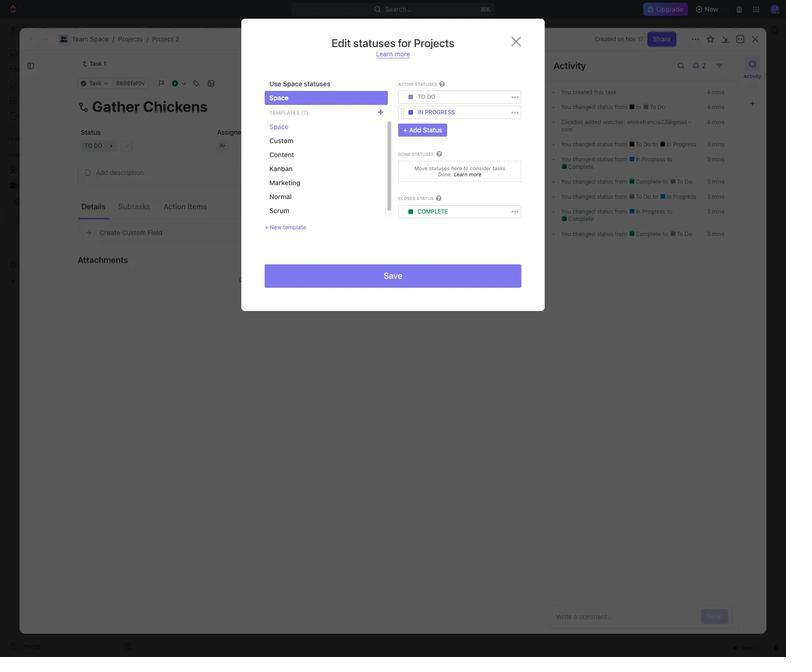Task type: vqa. For each thing, say whether or not it's contained in the screenshot.
left Projects link
yes



Task type: locate. For each thing, give the bounding box(es) containing it.
0 vertical spatial add task
[[719, 60, 747, 68]]

3 3 from the top
[[707, 178, 711, 185]]

1 vertical spatial +
[[265, 224, 268, 231]]

0 horizontal spatial +
[[265, 224, 268, 231]]

0 horizontal spatial share
[[653, 35, 671, 43]]

1 3 mins from the top
[[707, 141, 725, 148]]

1 you from the top
[[561, 89, 571, 96]]

customize button
[[695, 84, 742, 97]]

0 horizontal spatial learn more link
[[376, 50, 410, 58]]

activity
[[554, 60, 586, 71], [744, 73, 762, 79]]

1 horizontal spatial learn more link
[[453, 172, 482, 178]]

edit statuses for projects dialog
[[241, 19, 545, 311]]

1 right task 2 at the top of page
[[219, 179, 222, 186]]

2 4 from the top
[[707, 104, 711, 111]]

0 horizontal spatial user group image
[[10, 183, 17, 189]]

in progress
[[418, 109, 455, 116], [665, 141, 697, 148], [634, 156, 667, 163], [665, 193, 697, 200], [634, 208, 667, 215]]

space down use
[[269, 94, 289, 102]]

save
[[384, 271, 402, 281]]

custom
[[269, 137, 293, 145], [122, 229, 146, 237]]

8 you from the top
[[561, 231, 571, 238]]

you
[[561, 89, 571, 96], [561, 104, 571, 111], [561, 141, 571, 148], [561, 156, 571, 163], [561, 178, 571, 185], [561, 193, 571, 200], [561, 208, 571, 215], [561, 231, 571, 238]]

marketing
[[269, 179, 300, 187]]

+ down assignees
[[403, 126, 408, 134]]

move
[[414, 165, 428, 171]]

3 4 mins from the top
[[707, 119, 725, 126]]

0 vertical spatial team
[[157, 26, 173, 34]]

new
[[705, 5, 719, 13], [270, 224, 282, 231]]

1 horizontal spatial custom
[[269, 137, 293, 145]]

5 from from the top
[[615, 193, 627, 200]]

task up content
[[263, 132, 276, 139]]

tree
[[4, 163, 135, 289]]

3
[[707, 141, 711, 148], [707, 156, 711, 163], [707, 178, 711, 185], [707, 193, 711, 200], [707, 208, 711, 215], [707, 231, 711, 238]]

1 horizontal spatial team
[[157, 26, 173, 34]]

2 4 mins from the top
[[707, 104, 725, 111]]

add task up content
[[251, 132, 276, 139]]

0 horizontal spatial projects
[[118, 35, 143, 43]]

3 you from the top
[[561, 141, 571, 148]]

1 vertical spatial custom
[[122, 229, 146, 237]]

0 horizontal spatial 1
[[104, 60, 106, 67]]

status inside dialog
[[417, 196, 434, 201]]

board link
[[172, 84, 192, 97]]

statuses right table
[[304, 80, 330, 88]]

user group image
[[148, 28, 154, 32], [10, 183, 17, 189]]

1 button
[[210, 178, 223, 187]]

statuses up move
[[412, 152, 434, 157]]

task down team space / projects / project 2
[[90, 60, 102, 67]]

2 changed from the top
[[573, 141, 596, 148]]

to do inside edit statuses for projects dialog
[[418, 94, 436, 101]]

1 vertical spatial add task button
[[240, 130, 279, 141]]

home link
[[4, 45, 135, 60]]

task inside task 1 link
[[90, 60, 102, 67]]

inbox link
[[4, 61, 135, 76]]

add task button up content
[[240, 130, 279, 141]]

space for team space / projects / project 2
[[90, 35, 109, 43]]

add task button up customize
[[713, 57, 753, 71]]

changed
[[573, 104, 596, 111], [573, 141, 596, 148], [573, 156, 596, 163], [573, 178, 596, 185], [573, 193, 596, 200], [573, 208, 596, 215], [573, 231, 596, 238]]

space right use
[[283, 80, 302, 88]]

0 vertical spatial dropdown menu image
[[409, 95, 413, 100]]

7 changed status from from the top
[[571, 231, 629, 238]]

1 horizontal spatial status
[[423, 126, 442, 134]]

Search tasks... text field
[[670, 106, 763, 120]]

to do
[[418, 94, 436, 101], [648, 104, 665, 111], [634, 141, 653, 148], [675, 178, 692, 185], [634, 193, 653, 200], [173, 221, 191, 228], [675, 231, 692, 238]]

statuses up done.
[[429, 165, 450, 171]]

user group image down spaces
[[10, 183, 17, 189]]

add inside edit statuses for projects dialog
[[409, 126, 421, 134]]

+ left template
[[265, 224, 268, 231]]

projects inside 'link'
[[213, 26, 238, 34]]

status
[[597, 104, 613, 111], [597, 141, 613, 148], [597, 156, 613, 163], [597, 178, 613, 185], [597, 193, 613, 200], [417, 196, 434, 201], [597, 208, 613, 215], [597, 231, 613, 238]]

1 mins from the top
[[712, 89, 725, 96]]

use space statuses
[[269, 80, 330, 88]]

0 horizontal spatial custom
[[122, 229, 146, 237]]

done.
[[438, 172, 453, 178]]

more down the for
[[395, 50, 410, 58]]

new up automations
[[705, 5, 719, 13]]

done statuses
[[398, 152, 434, 157]]

0 horizontal spatial more
[[395, 50, 410, 58]]

in progress inside edit statuses for projects dialog
[[418, 109, 455, 116]]

list link
[[208, 84, 221, 97]]

clickbot
[[561, 119, 583, 126]]

new button
[[692, 2, 724, 17]]

1 vertical spatial new
[[270, 224, 282, 231]]

template
[[283, 224, 306, 231]]

add left description
[[96, 169, 108, 176]]

0 vertical spatial new
[[705, 5, 719, 13]]

more inside edit statuses for projects learn more
[[395, 50, 410, 58]]

more down "consider"
[[469, 172, 482, 178]]

projects link
[[202, 24, 240, 35], [118, 35, 143, 43]]

3 4 from the top
[[707, 119, 711, 126]]

space up project 2 link
[[175, 26, 194, 34]]

4 for changed status from
[[707, 104, 711, 111]]

dropdown menu image for to do
[[409, 95, 413, 100]]

add description
[[96, 169, 144, 176]]

in inside edit statuses for projects dialog
[[418, 109, 424, 116]]

0 vertical spatial share
[[674, 26, 692, 34]]

1 vertical spatial add task
[[251, 132, 276, 139]]

items
[[188, 202, 207, 211]]

statuses inside edit statuses for projects learn more
[[353, 36, 396, 49]]

list
[[210, 86, 221, 94]]

1 horizontal spatial user group image
[[148, 28, 154, 32]]

action items button
[[160, 198, 211, 215]]

projects link left project
[[118, 35, 143, 43]]

done
[[398, 152, 411, 157]]

status
[[423, 126, 442, 134], [81, 128, 101, 136]]

1 3 from the top
[[707, 141, 711, 148]]

1 horizontal spatial here
[[451, 165, 462, 171]]

to
[[418, 94, 426, 101], [636, 104, 643, 111], [650, 104, 656, 111], [247, 128, 253, 136], [636, 141, 642, 148], [653, 141, 660, 148], [667, 156, 673, 163], [464, 165, 469, 171], [663, 178, 670, 185], [677, 178, 683, 185], [636, 193, 642, 200], [653, 193, 660, 200], [667, 208, 673, 215], [173, 221, 181, 228], [663, 231, 670, 238], [677, 231, 683, 238], [293, 277, 298, 284]]

1 horizontal spatial +
[[403, 126, 408, 134]]

1 dropdown menu image from the top
[[409, 95, 413, 100]]

0 horizontal spatial here
[[279, 277, 291, 284]]

0 vertical spatial activity
[[554, 60, 586, 71]]

1 horizontal spatial add task button
[[713, 57, 753, 71]]

1 vertical spatial user group image
[[10, 183, 17, 189]]

add inside add description button
[[96, 169, 108, 176]]

more
[[395, 50, 410, 58], [469, 172, 482, 178]]

0 horizontal spatial status
[[81, 128, 101, 136]]

board
[[174, 86, 192, 94]]

team up project 2 link
[[157, 26, 173, 34]]

task
[[606, 89, 617, 96]]

1 horizontal spatial projects link
[[202, 24, 240, 35]]

complete
[[418, 208, 448, 215]]

7 you from the top
[[561, 208, 571, 215]]

create custom field
[[100, 229, 163, 237]]

assignees
[[389, 109, 417, 116]]

2 3 mins from the top
[[707, 156, 725, 163]]

here up learn more
[[451, 165, 462, 171]]

0 vertical spatial here
[[451, 165, 462, 171]]

5 3 from the top
[[707, 208, 711, 215]]

learn more link down "consider"
[[453, 172, 482, 178]]

upgrade
[[657, 5, 683, 13]]

4 mins for added watcher:
[[707, 119, 725, 126]]

1 vertical spatial activity
[[744, 73, 762, 79]]

statuses inside move statuses here to consider tasks done.
[[429, 165, 450, 171]]

1 horizontal spatial more
[[469, 172, 482, 178]]

custom up content
[[269, 137, 293, 145]]

5 3 mins from the top
[[707, 208, 725, 215]]

0 vertical spatial 1
[[104, 60, 106, 67]]

0 vertical spatial 4
[[707, 89, 711, 96]]

1 horizontal spatial share
[[674, 26, 692, 34]]

0 vertical spatial custom
[[269, 137, 293, 145]]

task 1 link
[[78, 58, 110, 70]]

5 mins from the top
[[712, 156, 725, 163]]

0 horizontal spatial projects link
[[118, 35, 143, 43]]

assigned to
[[217, 128, 253, 136]]

0 vertical spatial 4 mins
[[707, 89, 725, 96]]

2 vertical spatial 4
[[707, 119, 711, 126]]

1 horizontal spatial projects
[[213, 26, 238, 34]]

here
[[451, 165, 462, 171], [279, 277, 291, 284]]

0 vertical spatial learn
[[376, 50, 393, 58]]

4 mins for changed status from
[[707, 104, 725, 111]]

statuses left the for
[[353, 36, 396, 49]]

2 horizontal spatial projects
[[414, 36, 455, 49]]

0 horizontal spatial new
[[270, 224, 282, 231]]

task sidebar navigation tab list
[[742, 57, 763, 111]]

added
[[585, 119, 602, 126]]

share down upgrade
[[674, 26, 692, 34]]

4 you from the top
[[561, 156, 571, 163]]

learn more link
[[376, 50, 410, 58], [453, 172, 482, 178]]

favorites button
[[4, 134, 36, 145]]

1 down team space / projects / project 2
[[104, 60, 106, 67]]

1 horizontal spatial 1
[[219, 179, 222, 186]]

team for team space / projects / project 2
[[72, 35, 88, 43]]

5 changed from the top
[[573, 193, 596, 200]]

0 vertical spatial +
[[403, 126, 408, 134]]

space up task 1
[[90, 35, 109, 43]]

share right the 17
[[653, 35, 671, 43]]

calendar link
[[236, 84, 266, 97]]

4 from from the top
[[615, 178, 627, 185]]

here inside move statuses here to consider tasks done.
[[451, 165, 462, 171]]

+ for + add status
[[403, 126, 408, 134]]

learn
[[376, 50, 393, 58], [454, 172, 468, 178]]

2 vertical spatial 4 mins
[[707, 119, 725, 126]]

attachments
[[78, 255, 128, 265]]

1 vertical spatial learn
[[454, 172, 468, 178]]

0 vertical spatial learn more link
[[376, 50, 410, 58]]

space down templates
[[269, 123, 289, 131]]

dropdown menu image up + add status
[[409, 110, 413, 115]]

7 mins from the top
[[712, 193, 725, 200]]

+
[[403, 126, 408, 134], [265, 224, 268, 231]]

activity inside task sidebar content section
[[554, 60, 586, 71]]

1 from from the top
[[615, 104, 627, 111]]

in
[[418, 109, 424, 116], [667, 141, 672, 148], [636, 156, 641, 163], [667, 193, 672, 200], [636, 208, 641, 215]]

from
[[615, 104, 627, 111], [615, 141, 627, 148], [615, 156, 627, 163], [615, 178, 627, 185], [615, 193, 627, 200], [615, 208, 627, 215], [615, 231, 627, 238]]

7 changed from the top
[[573, 231, 596, 238]]

learn more link down the for
[[376, 50, 410, 58]]

custom left "field"
[[122, 229, 146, 237]]

3 3 mins from the top
[[707, 178, 725, 185]]

dropdown menu image down active
[[409, 95, 413, 100]]

1 vertical spatial 4
[[707, 104, 711, 111]]

add task button
[[713, 57, 753, 71], [240, 130, 279, 141]]

save button
[[265, 265, 522, 288]]

0 horizontal spatial team space link
[[72, 35, 109, 43]]

1 changed status from from the top
[[571, 104, 629, 111]]

1 horizontal spatial new
[[705, 5, 719, 13]]

add task up customize
[[719, 60, 747, 68]]

consider
[[470, 165, 491, 171]]

progress
[[425, 109, 455, 116], [673, 141, 697, 148], [642, 156, 666, 163], [673, 193, 697, 200], [642, 208, 666, 215]]

add task
[[719, 60, 747, 68], [251, 132, 276, 139]]

subtasks
[[118, 202, 151, 211]]

drop your files here to
[[239, 277, 298, 284]]

0 horizontal spatial team
[[72, 35, 88, 43]]

1 vertical spatial 4 mins
[[707, 104, 725, 111]]

5 changed status from from the top
[[571, 193, 629, 200]]

3 from from the top
[[615, 156, 627, 163]]

to inside move statuses here to consider tasks done.
[[464, 165, 469, 171]]

team right user group icon
[[72, 35, 88, 43]]

1 horizontal spatial learn
[[454, 172, 468, 178]]

dropdown menu image
[[409, 95, 413, 100], [409, 110, 413, 115]]

user group image up project
[[148, 28, 154, 32]]

2 changed status from from the top
[[571, 141, 629, 148]]

files
[[267, 277, 278, 284]]

eloisefrancis23@gmail. com
[[561, 119, 691, 133]]

3 mins
[[707, 141, 725, 148], [707, 156, 725, 163], [707, 178, 725, 185], [707, 193, 725, 200], [707, 208, 725, 215], [707, 231, 725, 238]]

8 mins from the top
[[712, 208, 725, 215]]

statuses
[[353, 36, 396, 49], [304, 80, 330, 88], [415, 82, 437, 87], [412, 152, 434, 157], [429, 165, 450, 171]]

projects link right team space
[[202, 24, 240, 35]]

+ for + new template
[[265, 224, 268, 231]]

+ new template
[[265, 224, 306, 231]]

0 vertical spatial user group image
[[148, 28, 154, 32]]

1 vertical spatial learn more link
[[453, 172, 482, 178]]

2 dropdown menu image from the top
[[409, 110, 413, 115]]

team space
[[157, 26, 194, 34]]

team space link
[[145, 24, 196, 35], [72, 35, 109, 43]]

0 horizontal spatial activity
[[554, 60, 586, 71]]

details
[[81, 202, 105, 211]]

1 vertical spatial 1
[[219, 179, 222, 186]]

statuses right active
[[415, 82, 437, 87]]

4 changed from the top
[[573, 178, 596, 185]]

user group image
[[60, 36, 67, 42]]

3 changed from the top
[[573, 156, 596, 163]]

0 vertical spatial more
[[395, 50, 410, 58]]

add down assignees
[[409, 126, 421, 134]]

here right files on the left top of the page
[[279, 277, 291, 284]]

space
[[175, 26, 194, 34], [90, 35, 109, 43], [283, 80, 302, 88], [269, 94, 289, 102], [269, 123, 289, 131]]

task up customize
[[733, 60, 747, 68]]

1 vertical spatial team
[[72, 35, 88, 43]]

statuses for move
[[429, 165, 450, 171]]

1 horizontal spatial activity
[[744, 73, 762, 79]]

17
[[638, 35, 644, 42]]

projects
[[213, 26, 238, 34], [118, 35, 143, 43], [414, 36, 455, 49]]

projects inside edit statuses for projects learn more
[[414, 36, 455, 49]]

new down scrum
[[270, 224, 282, 231]]

0 horizontal spatial learn
[[376, 50, 393, 58]]

table
[[283, 86, 300, 94]]

0 vertical spatial add task button
[[713, 57, 753, 71]]

projects for edit
[[414, 36, 455, 49]]

team
[[157, 26, 173, 34], [72, 35, 88, 43]]

1 vertical spatial dropdown menu image
[[409, 110, 413, 115]]

6 you from the top
[[561, 193, 571, 200]]



Task type: describe. For each thing, give the bounding box(es) containing it.
your
[[254, 277, 265, 284]]

6 changed from the top
[[573, 208, 596, 215]]

team space / projects / project 2
[[72, 35, 179, 43]]

inbox
[[22, 64, 39, 72]]

use
[[269, 80, 281, 88]]

4 3 from the top
[[707, 193, 711, 200]]

normal
[[269, 193, 292, 201]]

2 3 from the top
[[707, 156, 711, 163]]

you created this task
[[561, 89, 617, 96]]

task left 1 button
[[188, 179, 202, 187]]

space for use space statuses
[[283, 80, 302, 88]]

attachments button
[[78, 249, 479, 271]]

1 changed from the top
[[573, 104, 596, 111]]

add description button
[[81, 165, 476, 180]]

eloisefrancis23@gmail.
[[627, 119, 691, 126]]

favorites
[[7, 135, 32, 142]]

upgrade link
[[644, 3, 688, 16]]

6 3 from the top
[[707, 231, 711, 238]]

4 mins from the top
[[712, 141, 725, 148]]

projects for team
[[118, 35, 143, 43]]

4 changed status from from the top
[[571, 178, 629, 185]]

Edit task name text field
[[78, 98, 479, 115]]

active
[[398, 82, 414, 87]]

team for team space
[[157, 26, 173, 34]]

progress inside edit statuses for projects dialog
[[425, 109, 455, 116]]

⌘k
[[481, 5, 491, 13]]

invite
[[24, 643, 41, 651]]

7 from from the top
[[615, 231, 627, 238]]

scrum
[[269, 207, 289, 215]]

assigned
[[217, 128, 245, 136]]

2 you from the top
[[561, 104, 571, 111]]

share button right the 17
[[648, 32, 677, 47]]

9 mins from the top
[[712, 231, 725, 238]]

6 changed status from from the top
[[571, 208, 629, 215]]

3 changed status from from the top
[[571, 156, 629, 163]]

1 horizontal spatial add task
[[719, 60, 747, 68]]

watcher:
[[603, 119, 626, 126]]

description
[[110, 169, 144, 176]]

on
[[618, 35, 624, 42]]

gantt
[[317, 86, 334, 94]]

automations
[[706, 26, 745, 34]]

tasks
[[493, 165, 505, 171]]

created
[[595, 35, 616, 42]]

custom inside 'button'
[[122, 229, 146, 237]]

automations button
[[702, 23, 750, 37]]

task sidebar content section
[[542, 51, 738, 635]]

action items
[[164, 202, 207, 211]]

user group image inside sidebar 'navigation'
[[10, 183, 17, 189]]

kanban
[[269, 165, 293, 173]]

nov
[[626, 35, 636, 42]]

closed
[[398, 196, 416, 201]]

subtasks button
[[115, 198, 154, 215]]

status inside dialog
[[423, 126, 442, 134]]

4 3 mins from the top
[[707, 193, 725, 200]]

customize
[[707, 86, 740, 94]]

statuses for done
[[412, 152, 434, 157]]

1 vertical spatial more
[[469, 172, 482, 178]]

send button
[[701, 610, 728, 625]]

move statuses here to consider tasks done.
[[414, 165, 505, 178]]

1 horizontal spatial team space link
[[145, 24, 196, 35]]

1 4 mins from the top
[[707, 89, 725, 96]]

statuses for active
[[415, 82, 437, 87]]

spaces
[[7, 151, 27, 158]]

activity inside task sidebar navigation tab list
[[744, 73, 762, 79]]

create
[[100, 229, 120, 237]]

6 3 mins from the top
[[707, 231, 725, 238]]

statuses for edit
[[353, 36, 396, 49]]

5 you from the top
[[561, 178, 571, 185]]

com
[[561, 119, 691, 133]]

field
[[148, 229, 163, 237]]

project 2 link
[[152, 35, 179, 43]]

dropdown menu image for in progress
[[409, 110, 413, 115]]

new inside edit statuses for projects dialog
[[270, 224, 282, 231]]

added watcher:
[[583, 119, 627, 126]]

this
[[594, 89, 604, 96]]

2 mins from the top
[[712, 104, 725, 111]]

1 4 from the top
[[707, 89, 711, 96]]

share button down upgrade
[[668, 22, 697, 37]]

learn inside edit statuses for projects learn more
[[376, 50, 393, 58]]

0 horizontal spatial add task
[[251, 132, 276, 139]]

details button
[[78, 198, 109, 215]]

content
[[269, 151, 294, 159]]

closed status
[[398, 196, 434, 201]]

1 vertical spatial share
[[653, 35, 671, 43]]

custom inside edit statuses for projects dialog
[[269, 137, 293, 145]]

space for team space
[[175, 26, 194, 34]]

task 1
[[90, 60, 106, 67]]

calendar
[[238, 86, 266, 94]]

8686faf0v
[[116, 80, 145, 87]]

search...
[[385, 5, 412, 13]]

3 mins from the top
[[712, 119, 725, 126]]

action
[[164, 202, 186, 211]]

created
[[573, 89, 593, 96]]

new inside the "new" button
[[705, 5, 719, 13]]

2 from from the top
[[615, 141, 627, 148]]

active statuses
[[398, 82, 437, 87]]

1 inside button
[[219, 179, 222, 186]]

assignees button
[[377, 107, 421, 119]]

0 horizontal spatial add task button
[[240, 130, 279, 141]]

learn more
[[453, 172, 482, 178]]

task 2
[[188, 179, 208, 187]]

templates
[[269, 110, 300, 116]]

add up customize
[[719, 60, 731, 68]]

edit
[[332, 36, 351, 49]]

do inside edit statuses for projects dialog
[[427, 94, 436, 101]]

table link
[[281, 84, 300, 97]]

send
[[707, 613, 723, 621]]

4 for added watcher:
[[707, 119, 711, 126]]

(7)
[[301, 110, 309, 116]]

create custom field button
[[78, 224, 479, 242]]

add right assigned
[[251, 132, 262, 139]]

home
[[22, 49, 40, 57]]

drop
[[239, 277, 252, 284]]

tree inside sidebar 'navigation'
[[4, 163, 135, 289]]

1 vertical spatial here
[[279, 277, 291, 284]]

8686faf0v button
[[112, 78, 148, 89]]

gantt link
[[315, 84, 334, 97]]

6 mins from the top
[[712, 178, 725, 185]]

for
[[398, 36, 412, 49]]

created on nov 17
[[595, 35, 644, 42]]

6 from from the top
[[615, 208, 627, 215]]

project
[[152, 35, 174, 43]]

+ add status
[[403, 126, 442, 134]]

sidebar navigation
[[0, 19, 140, 658]]

templates (7)
[[269, 110, 309, 116]]



